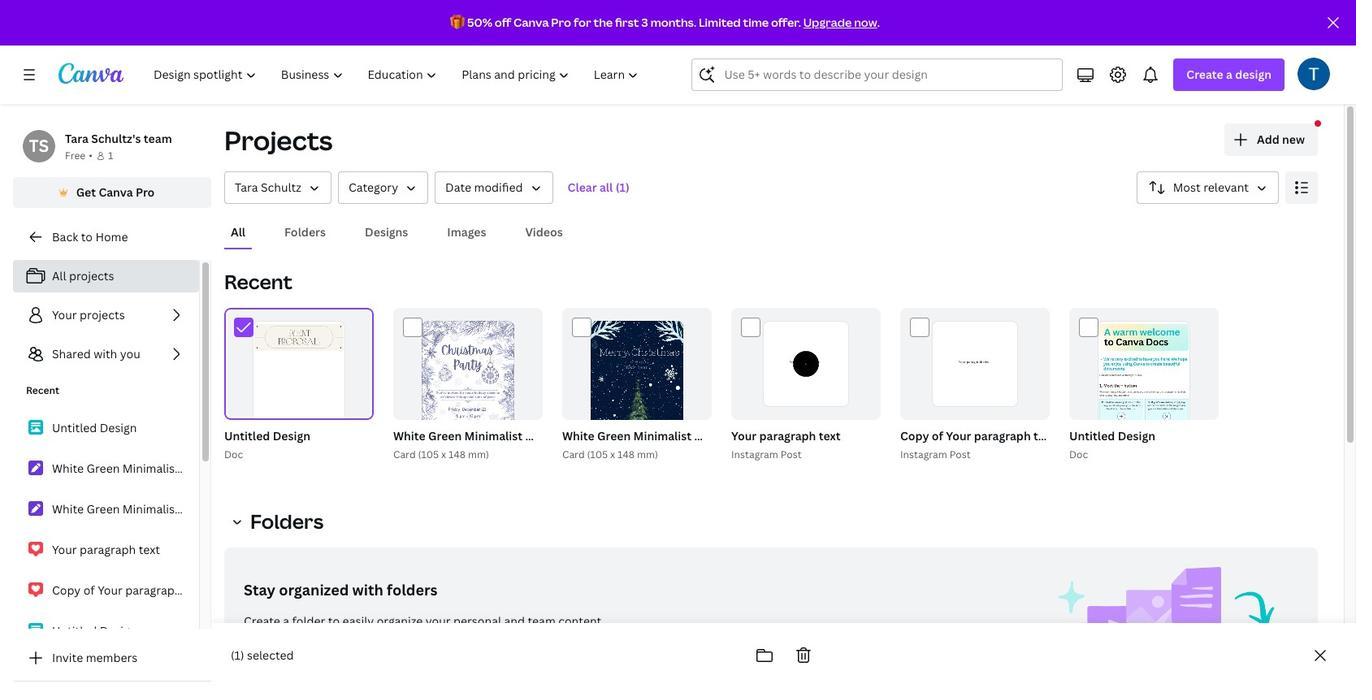Task type: describe. For each thing, give the bounding box(es) containing it.
your inside copy of your paragraph text instagram post
[[947, 428, 972, 444]]

videos
[[526, 224, 563, 240]]

create folder button
[[244, 644, 363, 676]]

selected
[[247, 648, 294, 663]]

1 for white green minimalist merry christmas card portrait
[[509, 401, 513, 413]]

0 vertical spatial (1)
[[616, 180, 630, 195]]

clear all (1)
[[568, 180, 630, 195]]

for
[[574, 15, 592, 30]]

tara for tara schultz's team
[[65, 131, 89, 146]]

.
[[878, 15, 880, 30]]

upgrade now button
[[804, 15, 878, 30]]

most
[[1174, 180, 1201, 195]]

invite members button
[[13, 642, 211, 675]]

Date modified button
[[435, 172, 553, 204]]

text inside copy of your paragraph text instagram post
[[1034, 428, 1056, 444]]

shared with you
[[52, 346, 140, 362]]

get canva pro button
[[13, 177, 211, 208]]

add new
[[1258, 132, 1306, 147]]

images button
[[441, 217, 493, 248]]

of for text
[[854, 401, 863, 413]]

list containing all projects
[[13, 260, 199, 371]]

all
[[600, 180, 613, 195]]

shared
[[52, 346, 91, 362]]

off
[[495, 15, 512, 30]]

tara schultz's team
[[65, 131, 172, 146]]

2 untitled design from the top
[[52, 624, 137, 639]]

your paragraph text instagram post
[[732, 428, 841, 462]]

easily
[[343, 614, 374, 629]]

paragraph inside copy of your paragraph text instagram post
[[975, 428, 1031, 444]]

🎁 50% off canva pro for the first 3 months. limited time offer. upgrade now .
[[450, 15, 880, 30]]

3
[[642, 15, 649, 30]]

images
[[447, 224, 487, 240]]

create for create folder
[[276, 652, 313, 667]]

2 for your
[[1034, 401, 1039, 413]]

1 minimalist from the left
[[465, 428, 523, 444]]

🎁
[[450, 15, 465, 30]]

1 untitled design from the top
[[52, 420, 137, 436]]

1 vertical spatial to
[[328, 614, 340, 629]]

free •
[[65, 149, 93, 163]]

1 of 2 for text
[[847, 401, 870, 413]]

1 doc from the left
[[224, 448, 243, 462]]

folders button
[[278, 217, 333, 248]]

2 untitled design link from the top
[[13, 615, 199, 649]]

0 horizontal spatial team
[[144, 131, 172, 146]]

50%
[[467, 15, 493, 30]]

limited
[[699, 15, 741, 30]]

design
[[1236, 67, 1272, 82]]

your projects link
[[13, 299, 199, 332]]

schultz's
[[91, 131, 141, 146]]

stay
[[244, 580, 276, 600]]

your for your projects
[[52, 307, 77, 323]]

offer.
[[771, 15, 801, 30]]

date
[[446, 180, 472, 195]]

1 green from the left
[[428, 428, 462, 444]]

tara schultz
[[235, 180, 302, 195]]

create a design
[[1187, 67, 1272, 82]]

add
[[1258, 132, 1280, 147]]

new
[[1283, 132, 1306, 147]]

projects
[[224, 123, 333, 158]]

create a design button
[[1174, 59, 1285, 91]]

2 (105 from the left
[[587, 448, 608, 462]]

modified
[[474, 180, 523, 195]]

canva inside button
[[99, 185, 133, 200]]

1 untitled design doc from the left
[[224, 428, 311, 462]]

projects for all projects
[[69, 268, 114, 284]]

copy of your paragraph text instagram post
[[901, 428, 1056, 462]]

organize
[[377, 614, 423, 629]]

2 portrait from the left
[[819, 428, 861, 444]]

your projects
[[52, 307, 125, 323]]

•
[[89, 149, 93, 163]]

of for your
[[1023, 401, 1032, 413]]

2 white from the left
[[563, 428, 595, 444]]

2 148 from the left
[[618, 448, 635, 462]]

projects for your projects
[[80, 307, 125, 323]]

add new button
[[1225, 124, 1319, 156]]

tara for tara schultz
[[235, 180, 258, 195]]

home
[[95, 229, 128, 245]]

create folder
[[276, 652, 350, 667]]

category
[[349, 180, 398, 195]]

all for all projects
[[52, 268, 66, 284]]

clear all (1) link
[[560, 172, 638, 204]]

stay organized with folders
[[244, 580, 438, 600]]

back
[[52, 229, 78, 245]]

now
[[855, 15, 878, 30]]

designs button
[[359, 217, 415, 248]]

your paragraph text
[[52, 542, 160, 558]]

Sort by button
[[1137, 172, 1280, 204]]

0 horizontal spatial to
[[81, 229, 93, 245]]

1 merry from the left
[[525, 428, 559, 444]]

2 x from the left
[[611, 448, 616, 462]]

content.
[[559, 614, 605, 629]]

time
[[744, 15, 769, 30]]

2 merry from the left
[[695, 428, 728, 444]]

tara schultz's team element
[[23, 130, 55, 163]]

folders button
[[224, 506, 333, 538]]

date modified
[[446, 180, 523, 195]]

folders inside button
[[285, 224, 326, 240]]

2 untitled design doc from the left
[[1070, 428, 1156, 462]]

your for your paragraph text instagram post
[[732, 428, 757, 444]]

members
[[86, 650, 138, 666]]

personal
[[454, 614, 502, 629]]

copy of your paragraph text link
[[13, 574, 206, 608]]



Task type: locate. For each thing, give the bounding box(es) containing it.
1 of 2 for your
[[1016, 401, 1039, 413]]

create left design
[[1187, 67, 1224, 82]]

tara left schultz
[[235, 180, 258, 195]]

videos button
[[519, 217, 570, 248]]

1 vertical spatial a
[[283, 614, 290, 629]]

of inside copy of your paragraph text instagram post
[[932, 428, 944, 444]]

(1) selected
[[231, 648, 294, 663]]

1 christmas from the left
[[561, 428, 618, 444]]

paragraph inside your paragraph text instagram post
[[760, 428, 817, 444]]

0 vertical spatial untitled design link
[[13, 411, 199, 446]]

1 vertical spatial canva
[[99, 185, 133, 200]]

x
[[442, 448, 446, 462], [611, 448, 616, 462]]

(1) right all
[[616, 180, 630, 195]]

1 horizontal spatial 1 of 2
[[847, 401, 870, 413]]

all for all
[[231, 224, 246, 240]]

your for your paragraph text
[[52, 542, 77, 558]]

designs
[[365, 224, 408, 240]]

1 horizontal spatial a
[[1227, 67, 1233, 82]]

portrait
[[649, 428, 692, 444], [819, 428, 861, 444]]

1 horizontal spatial christmas
[[731, 428, 787, 444]]

post inside your paragraph text instagram post
[[781, 448, 802, 462]]

0 horizontal spatial 148
[[449, 448, 466, 462]]

1 vertical spatial list
[[13, 411, 206, 649]]

folders
[[285, 224, 326, 240], [250, 508, 324, 535]]

top level navigation element
[[143, 59, 653, 91]]

a
[[1227, 67, 1233, 82], [283, 614, 290, 629]]

1 horizontal spatial x
[[611, 448, 616, 462]]

to left the easily
[[328, 614, 340, 629]]

canva right off
[[514, 15, 549, 30]]

1 horizontal spatial copy
[[901, 428, 930, 444]]

folders
[[387, 580, 438, 600]]

card
[[620, 428, 647, 444], [789, 428, 816, 444], [393, 448, 416, 462], [563, 448, 585, 462]]

2 for minimalist
[[527, 401, 532, 413]]

0 vertical spatial recent
[[224, 268, 293, 295]]

upgrade
[[804, 15, 852, 30]]

to right the back
[[81, 229, 93, 245]]

1 horizontal spatial tara
[[235, 180, 258, 195]]

your
[[426, 614, 451, 629]]

0 horizontal spatial untitled design doc
[[224, 428, 311, 462]]

a for folder
[[283, 614, 290, 629]]

to
[[81, 229, 93, 245], [328, 614, 340, 629]]

1 white green minimalist merry christmas card portrait card (105 x 148 mm) from the left
[[393, 428, 692, 462]]

invite members
[[52, 650, 138, 666]]

2 christmas from the left
[[731, 428, 787, 444]]

2 vertical spatial create
[[276, 652, 313, 667]]

0 horizontal spatial portrait
[[649, 428, 692, 444]]

a inside dropdown button
[[1227, 67, 1233, 82]]

1 horizontal spatial portrait
[[819, 428, 861, 444]]

schultz
[[261, 180, 302, 195]]

tara
[[65, 131, 89, 146], [235, 180, 258, 195]]

1 for your paragraph text
[[847, 401, 852, 413]]

0 vertical spatial folder
[[292, 614, 326, 629]]

2 horizontal spatial 2
[[1034, 401, 1039, 413]]

1 horizontal spatial doc
[[1070, 448, 1089, 462]]

tara schultz image
[[1298, 58, 1331, 90]]

1 vertical spatial team
[[528, 614, 556, 629]]

untitled design
[[52, 420, 137, 436], [52, 624, 137, 639]]

with up the easily
[[352, 580, 384, 600]]

untitled design doc
[[224, 428, 311, 462], [1070, 428, 1156, 462]]

1 horizontal spatial white
[[563, 428, 595, 444]]

a left design
[[1227, 67, 1233, 82]]

1 horizontal spatial team
[[528, 614, 556, 629]]

team
[[144, 131, 172, 146], [528, 614, 556, 629]]

pro left for
[[551, 15, 572, 30]]

0 horizontal spatial green
[[428, 428, 462, 444]]

0 horizontal spatial copy
[[52, 583, 81, 598]]

doc
[[224, 448, 243, 462], [1070, 448, 1089, 462]]

1 vertical spatial tara
[[235, 180, 258, 195]]

free
[[65, 149, 86, 163]]

green
[[428, 428, 462, 444], [598, 428, 631, 444]]

1 of 2
[[509, 401, 532, 413], [847, 401, 870, 413], [1016, 401, 1039, 413]]

0 vertical spatial with
[[94, 346, 117, 362]]

2 green from the left
[[598, 428, 631, 444]]

0 horizontal spatial canva
[[99, 185, 133, 200]]

1 vertical spatial with
[[352, 580, 384, 600]]

create for create a design
[[1187, 67, 1224, 82]]

untitled design down 'shared with you'
[[52, 420, 137, 436]]

(1)
[[616, 180, 630, 195], [231, 648, 244, 663]]

0 horizontal spatial with
[[94, 346, 117, 362]]

create
[[1187, 67, 1224, 82], [244, 614, 280, 629], [276, 652, 313, 667]]

Owner button
[[224, 172, 332, 204]]

0 vertical spatial team
[[144, 131, 172, 146]]

organized
[[279, 580, 349, 600]]

all projects
[[52, 268, 114, 284]]

0 vertical spatial tara
[[65, 131, 89, 146]]

2 post from the left
[[950, 448, 971, 462]]

folder
[[292, 614, 326, 629], [316, 652, 350, 667]]

148
[[449, 448, 466, 462], [618, 448, 635, 462]]

0 horizontal spatial 1 of 2
[[509, 401, 532, 413]]

3 1 of 2 from the left
[[1016, 401, 1039, 413]]

1 x from the left
[[442, 448, 446, 462]]

0 horizontal spatial instagram
[[732, 448, 779, 462]]

get
[[76, 185, 96, 200]]

pro inside button
[[136, 185, 155, 200]]

0 vertical spatial canva
[[514, 15, 549, 30]]

white green minimalist merry christmas card portrait card (105 x 148 mm)
[[393, 428, 692, 462], [563, 428, 861, 462]]

team right the schultz's
[[144, 131, 172, 146]]

0 horizontal spatial pro
[[136, 185, 155, 200]]

1 vertical spatial copy
[[52, 583, 81, 598]]

1 horizontal spatial canva
[[514, 15, 549, 30]]

folder down the easily
[[316, 652, 350, 667]]

shared with you link
[[13, 338, 199, 371]]

with left you
[[94, 346, 117, 362]]

0 horizontal spatial a
[[283, 614, 290, 629]]

(1) left selected
[[231, 648, 244, 663]]

and
[[504, 614, 525, 629]]

1 (105 from the left
[[418, 448, 439, 462]]

copy for copy of your paragraph text instagram post
[[901, 428, 930, 444]]

first
[[615, 15, 639, 30]]

get canva pro
[[76, 185, 155, 200]]

all button
[[224, 217, 252, 248]]

1 for copy of your paragraph text
[[1016, 401, 1021, 413]]

1 vertical spatial folders
[[250, 508, 324, 535]]

create inside create a design dropdown button
[[1187, 67, 1224, 82]]

1 of 2 for minimalist
[[509, 401, 532, 413]]

create down stay at left bottom
[[244, 614, 280, 629]]

0 horizontal spatial (1)
[[231, 648, 244, 663]]

untitled design link up members
[[13, 615, 199, 649]]

untitled design link down shared with you link in the left of the page
[[13, 411, 199, 446]]

list
[[13, 260, 199, 371], [13, 411, 206, 649]]

the
[[594, 15, 613, 30]]

2 white green minimalist merry christmas card portrait card (105 x 148 mm) from the left
[[563, 428, 861, 462]]

1 horizontal spatial to
[[328, 614, 340, 629]]

0 vertical spatial all
[[231, 224, 246, 240]]

tara schultz's team image
[[23, 130, 55, 163]]

0 vertical spatial pro
[[551, 15, 572, 30]]

Search search field
[[725, 59, 1031, 90]]

instagram inside copy of your paragraph text instagram post
[[901, 448, 948, 462]]

1 vertical spatial projects
[[80, 307, 125, 323]]

1 horizontal spatial (1)
[[616, 180, 630, 195]]

instagram
[[732, 448, 779, 462], [901, 448, 948, 462]]

0 vertical spatial untitled design
[[52, 420, 137, 436]]

of
[[516, 401, 525, 413], [854, 401, 863, 413], [1023, 401, 1032, 413], [932, 428, 944, 444], [83, 583, 95, 598]]

mm)
[[468, 448, 489, 462], [637, 448, 658, 462]]

team right and
[[528, 614, 556, 629]]

0 horizontal spatial minimalist
[[465, 428, 523, 444]]

1 mm) from the left
[[468, 448, 489, 462]]

white
[[393, 428, 426, 444], [563, 428, 595, 444]]

back to home
[[52, 229, 128, 245]]

0 vertical spatial create
[[1187, 67, 1224, 82]]

copy of your paragraph text
[[52, 583, 206, 598]]

recent down "all" button
[[224, 268, 293, 295]]

untitled design link
[[13, 411, 199, 446], [13, 615, 199, 649]]

1 instagram from the left
[[732, 448, 779, 462]]

create for create a folder to easily organize your personal and team content.
[[244, 614, 280, 629]]

list containing untitled design
[[13, 411, 206, 649]]

copy for copy of your paragraph text
[[52, 583, 81, 598]]

1 horizontal spatial with
[[352, 580, 384, 600]]

0 horizontal spatial all
[[52, 268, 66, 284]]

projects down back to home
[[69, 268, 114, 284]]

0 horizontal spatial white
[[393, 428, 426, 444]]

folder down organized
[[292, 614, 326, 629]]

0 horizontal spatial mm)
[[468, 448, 489, 462]]

0 vertical spatial to
[[81, 229, 93, 245]]

0 horizontal spatial recent
[[26, 384, 59, 398]]

1 list from the top
[[13, 260, 199, 371]]

1 vertical spatial pro
[[136, 185, 155, 200]]

copy
[[901, 428, 930, 444], [52, 583, 81, 598]]

1 horizontal spatial recent
[[224, 268, 293, 295]]

clear
[[568, 180, 597, 195]]

folders up organized
[[250, 508, 324, 535]]

of for minimalist
[[516, 401, 525, 413]]

create a folder to easily organize your personal and team content.
[[244, 614, 605, 629]]

1 post from the left
[[781, 448, 802, 462]]

0 horizontal spatial merry
[[525, 428, 559, 444]]

invite
[[52, 650, 83, 666]]

your
[[52, 307, 77, 323], [732, 428, 757, 444], [947, 428, 972, 444], [52, 542, 77, 558], [98, 583, 123, 598]]

0 vertical spatial projects
[[69, 268, 114, 284]]

1 vertical spatial all
[[52, 268, 66, 284]]

1 horizontal spatial instagram
[[901, 448, 948, 462]]

0 horizontal spatial 2
[[527, 401, 532, 413]]

2 doc from the left
[[1070, 448, 1089, 462]]

your paragraph text link
[[13, 533, 199, 567]]

projects
[[69, 268, 114, 284], [80, 307, 125, 323]]

1 white from the left
[[393, 428, 426, 444]]

christmas
[[561, 428, 618, 444], [731, 428, 787, 444]]

1 1 of 2 from the left
[[509, 401, 532, 413]]

2 instagram from the left
[[901, 448, 948, 462]]

create down organized
[[276, 652, 313, 667]]

1 vertical spatial untitled design
[[52, 624, 137, 639]]

0 horizontal spatial tara
[[65, 131, 89, 146]]

folders down schultz
[[285, 224, 326, 240]]

1 horizontal spatial mm)
[[637, 448, 658, 462]]

1 vertical spatial recent
[[26, 384, 59, 398]]

copy inside copy of your paragraph text instagram post
[[901, 428, 930, 444]]

a for design
[[1227, 67, 1233, 82]]

1 horizontal spatial green
[[598, 428, 631, 444]]

2 list from the top
[[13, 411, 206, 649]]

text
[[819, 428, 841, 444], [1034, 428, 1056, 444], [139, 542, 160, 558], [184, 583, 206, 598]]

relevant
[[1204, 180, 1250, 195]]

1 2 from the left
[[527, 401, 532, 413]]

Category button
[[338, 172, 429, 204]]

0 horizontal spatial post
[[781, 448, 802, 462]]

1 horizontal spatial all
[[231, 224, 246, 240]]

2 2 from the left
[[865, 401, 870, 413]]

2 1 of 2 from the left
[[847, 401, 870, 413]]

with
[[94, 346, 117, 362], [352, 580, 384, 600]]

1 vertical spatial untitled design link
[[13, 615, 199, 649]]

1 vertical spatial (1)
[[231, 648, 244, 663]]

all
[[231, 224, 246, 240], [52, 268, 66, 284]]

1 vertical spatial create
[[244, 614, 280, 629]]

a up selected
[[283, 614, 290, 629]]

2 horizontal spatial 1 of 2
[[1016, 401, 1039, 413]]

1 horizontal spatial minimalist
[[634, 428, 692, 444]]

post inside copy of your paragraph text instagram post
[[950, 448, 971, 462]]

untitled design up invite members
[[52, 624, 137, 639]]

projects down all projects link
[[80, 307, 125, 323]]

2
[[527, 401, 532, 413], [865, 401, 870, 413], [1034, 401, 1039, 413]]

3 2 from the left
[[1034, 401, 1039, 413]]

back to home link
[[13, 221, 211, 254]]

tara inside the owner button
[[235, 180, 258, 195]]

0 vertical spatial folders
[[285, 224, 326, 240]]

0 horizontal spatial x
[[442, 448, 446, 462]]

folders inside dropdown button
[[250, 508, 324, 535]]

1
[[108, 149, 113, 163], [509, 401, 513, 413], [847, 401, 852, 413], [1016, 401, 1021, 413]]

1 horizontal spatial 2
[[865, 401, 870, 413]]

0 horizontal spatial (105
[[418, 448, 439, 462]]

your inside your paragraph text instagram post
[[732, 428, 757, 444]]

you
[[120, 346, 140, 362]]

create inside "create folder" button
[[276, 652, 313, 667]]

all down the back
[[52, 268, 66, 284]]

0 horizontal spatial christmas
[[561, 428, 618, 444]]

1 horizontal spatial (105
[[587, 448, 608, 462]]

1 horizontal spatial 148
[[618, 448, 635, 462]]

instagram inside your paragraph text instagram post
[[732, 448, 779, 462]]

all projects link
[[13, 260, 199, 293]]

post
[[781, 448, 802, 462], [950, 448, 971, 462]]

0 vertical spatial copy
[[901, 428, 930, 444]]

paragraph
[[760, 428, 817, 444], [975, 428, 1031, 444], [80, 542, 136, 558], [125, 583, 182, 598]]

1 horizontal spatial pro
[[551, 15, 572, 30]]

1 horizontal spatial merry
[[695, 428, 728, 444]]

0 vertical spatial list
[[13, 260, 199, 371]]

1 vertical spatial folder
[[316, 652, 350, 667]]

folder inside button
[[316, 652, 350, 667]]

0 vertical spatial a
[[1227, 67, 1233, 82]]

None search field
[[692, 59, 1064, 91]]

all inside button
[[231, 224, 246, 240]]

minimalist
[[465, 428, 523, 444], [634, 428, 692, 444]]

1 148 from the left
[[449, 448, 466, 462]]

0 horizontal spatial doc
[[224, 448, 243, 462]]

months.
[[651, 15, 697, 30]]

tara up the "free"
[[65, 131, 89, 146]]

2 minimalist from the left
[[634, 428, 692, 444]]

(105
[[418, 448, 439, 462], [587, 448, 608, 462]]

canva
[[514, 15, 549, 30], [99, 185, 133, 200]]

1 horizontal spatial untitled design doc
[[1070, 428, 1156, 462]]

most relevant
[[1174, 180, 1250, 195]]

2 mm) from the left
[[637, 448, 658, 462]]

1 portrait from the left
[[649, 428, 692, 444]]

pro up back to home link
[[136, 185, 155, 200]]

2 for text
[[865, 401, 870, 413]]

text inside your paragraph text instagram post
[[819, 428, 841, 444]]

1 horizontal spatial post
[[950, 448, 971, 462]]

1 untitled design link from the top
[[13, 411, 199, 446]]

all down tara schultz
[[231, 224, 246, 240]]

canva right get
[[99, 185, 133, 200]]

recent down the shared
[[26, 384, 59, 398]]



Task type: vqa. For each thing, say whether or not it's contained in the screenshot.
Blue White Playful Illustration Lifestyle Poster image
no



